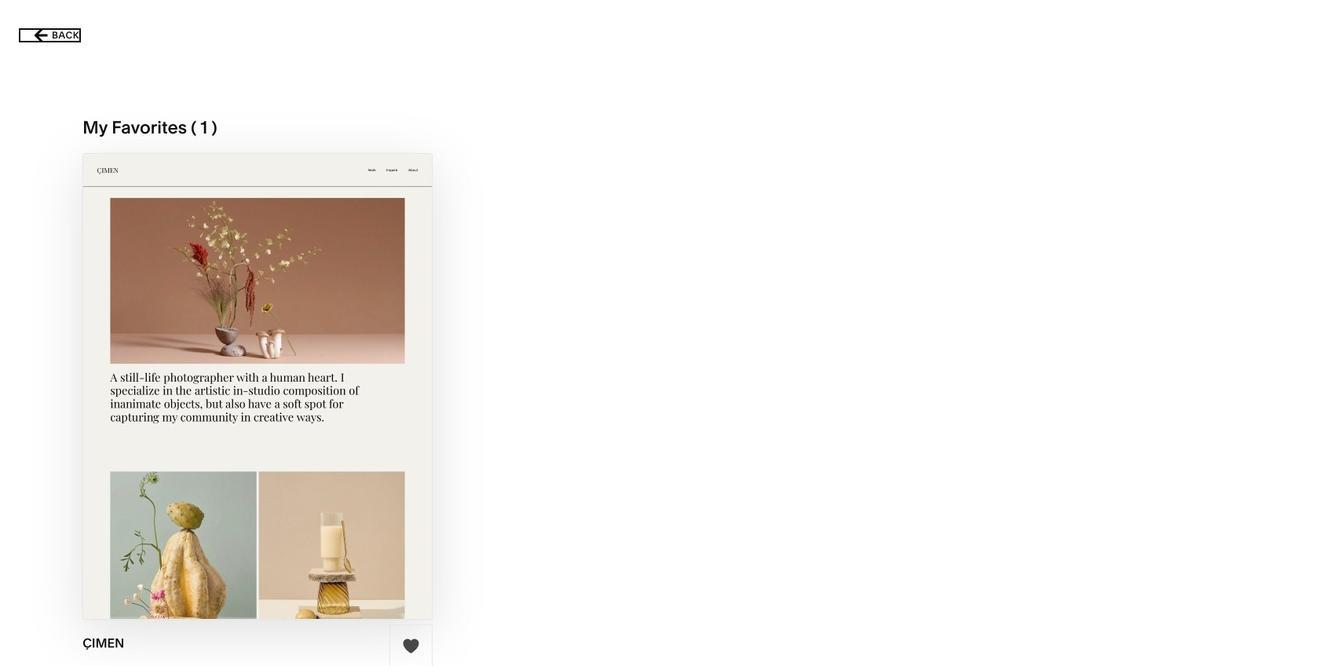 Task type: describe. For each thing, give the bounding box(es) containing it.
remove çimen from your favorites list image
[[403, 637, 420, 655]]

emmeline image
[[54, 548, 422, 666]]



Task type: vqa. For each thing, say whether or not it's contained in the screenshot.
ÇIMEN image
yes



Task type: locate. For each thing, give the bounding box(es) containing it.
1 horizontal spatial çimen image
[[476, 548, 844, 666]]

çimen image
[[83, 154, 432, 619], [476, 548, 844, 666]]

0 horizontal spatial çimen image
[[83, 154, 432, 619]]



